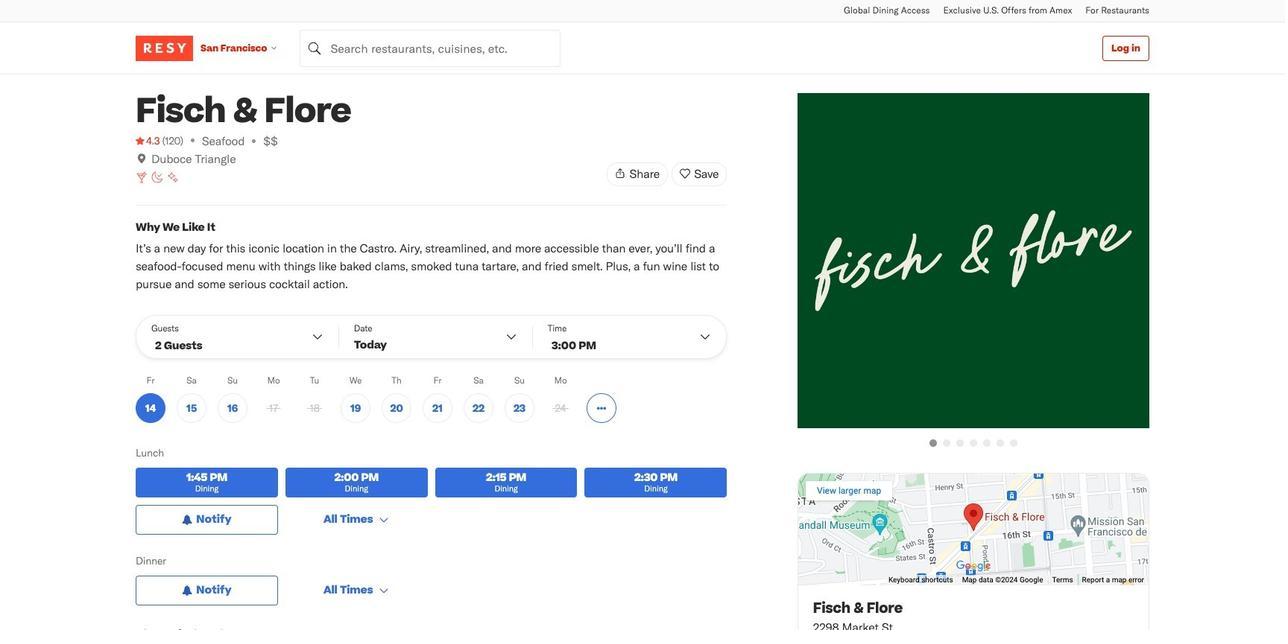 Task type: locate. For each thing, give the bounding box(es) containing it.
None field
[[300, 29, 561, 67]]



Task type: vqa. For each thing, say whether or not it's contained in the screenshot.
Search restaurants, cuisines, etc. 'text field'
yes



Task type: describe. For each thing, give the bounding box(es) containing it.
4.3 out of 5 stars image
[[136, 133, 160, 148]]

Search restaurants, cuisines, etc. text field
[[300, 29, 561, 67]]



